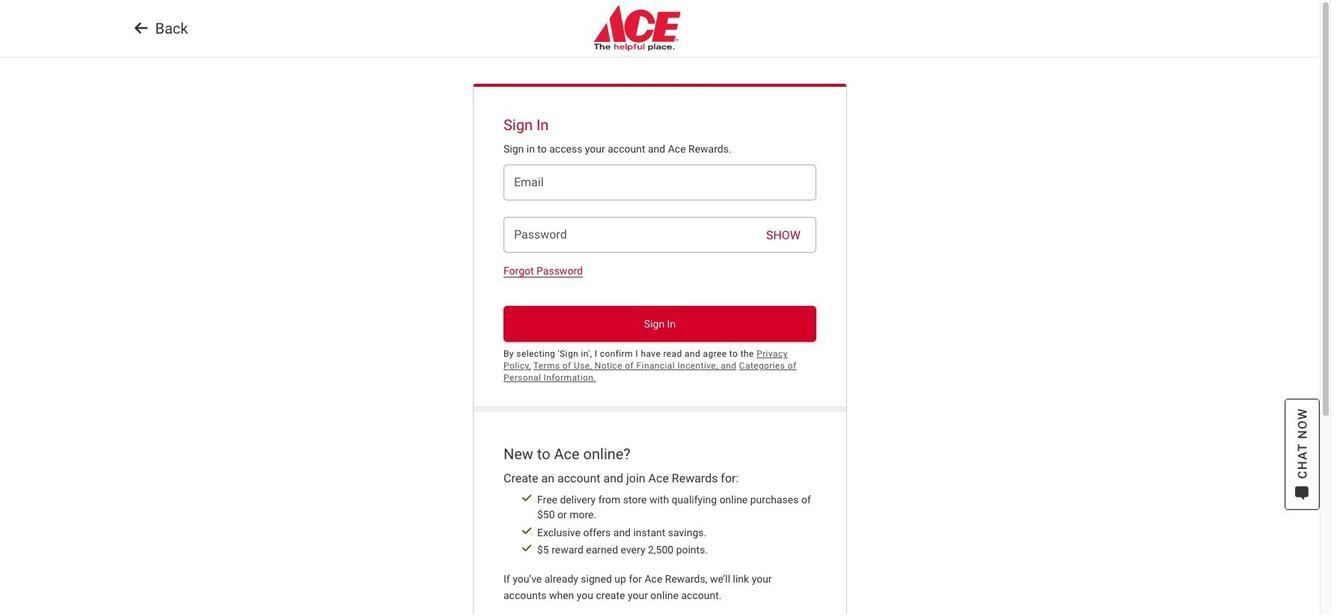 Task type: vqa. For each thing, say whether or not it's contained in the screenshot.
customer@email.com email field
yes



Task type: describe. For each thing, give the bounding box(es) containing it.
store location logo image
[[588, 6, 683, 51]]

customer@email.com email field
[[504, 165, 816, 201]]

3 li image from the top
[[516, 543, 537, 554]]

arrow left image
[[135, 21, 148, 36]]

2 li image from the top
[[516, 526, 537, 536]]



Task type: locate. For each thing, give the bounding box(es) containing it.
0 vertical spatial li image
[[516, 493, 537, 504]]

Password password field
[[504, 217, 816, 253]]

1 li image from the top
[[516, 493, 537, 504]]

li image
[[516, 493, 537, 504], [516, 526, 537, 536], [516, 543, 537, 554]]

2 vertical spatial li image
[[516, 543, 537, 554]]

1 vertical spatial li image
[[516, 526, 537, 536]]



